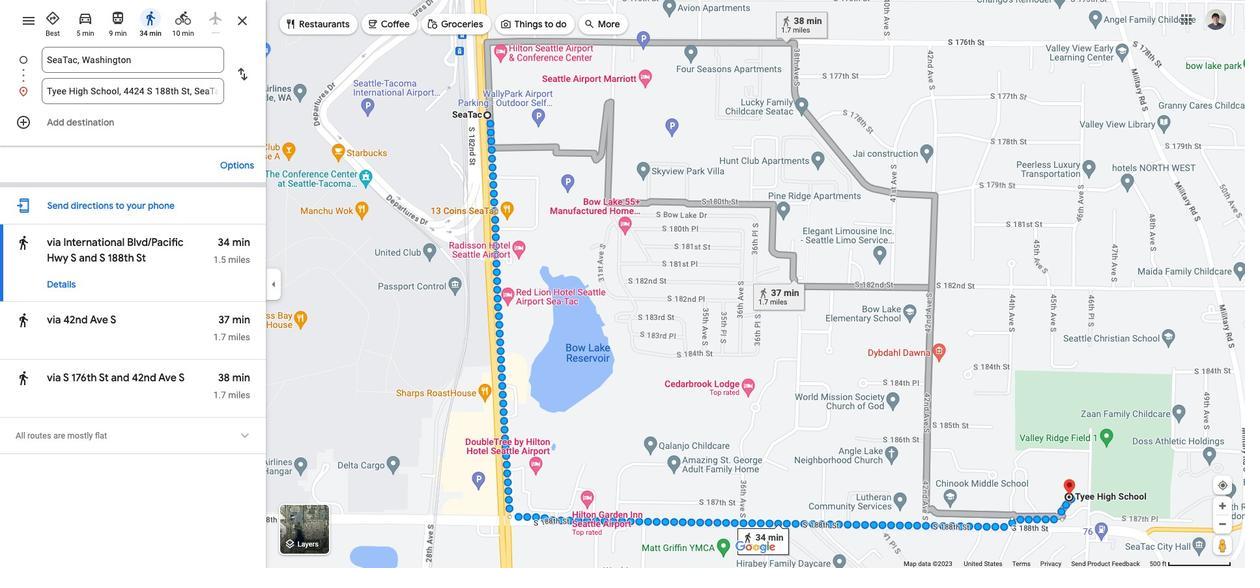 Task type: locate. For each thing, give the bounding box(es) containing it.
34 up 1.5
[[218, 237, 230, 250]]

1 horizontal spatial to
[[545, 18, 553, 30]]

0 vertical spatial miles
[[228, 255, 250, 265]]

to inside button
[[115, 200, 124, 212]]

none field for first list item
[[47, 47, 219, 73]]


[[584, 17, 595, 31]]

2  from the top
[[16, 311, 31, 330]]

2 vertical spatial 
[[16, 369, 31, 388]]

34
[[140, 29, 148, 38], [218, 237, 230, 250]]

1 horizontal spatial and
[[111, 372, 129, 385]]

1 horizontal spatial send
[[1071, 561, 1086, 568]]

to for send
[[115, 200, 124, 212]]

ave left 38
[[158, 372, 177, 385]]

0 horizontal spatial send
[[47, 200, 69, 212]]

flat
[[95, 431, 107, 441]]

0 horizontal spatial 42nd
[[63, 314, 88, 327]]

coffee
[[381, 18, 410, 30]]

restaurants
[[299, 18, 350, 30]]

ave
[[90, 314, 108, 327], [158, 372, 177, 385]]

1 vertical spatial 42nd
[[132, 372, 156, 385]]

close directions image
[[235, 13, 250, 29]]

0 vertical spatial to
[[545, 18, 553, 30]]

footer
[[904, 560, 1150, 569]]

38 min 1.7 miles
[[213, 372, 250, 401]]

1.7 for 37 min
[[213, 332, 226, 343]]

3 via from the top
[[47, 372, 61, 385]]

 button
[[237, 427, 253, 446]]

st right 188th
[[136, 252, 146, 265]]

via for via 42nd ave s
[[47, 314, 61, 327]]

international blvd/pacific hwy s and s 188th st
[[47, 237, 184, 265]]

walking image left hwy
[[16, 234, 31, 252]]

min for 34 min 1.5 miles
[[232, 237, 250, 250]]

none field for second list item from the top
[[47, 78, 219, 104]]

walking image up the "34 min"
[[143, 10, 158, 26]]

miles
[[228, 255, 250, 265], [228, 332, 250, 343], [228, 390, 250, 401]]

1 horizontal spatial 34
[[218, 237, 230, 250]]


[[285, 17, 296, 31]]

1 miles from the top
[[228, 255, 250, 265]]

min for 10 min
[[182, 29, 194, 38]]

miles inside the "37 min 1.7 miles"
[[228, 332, 250, 343]]

walking image for international blvd/pacific hwy s and s 188th st
[[16, 234, 31, 252]]

to
[[545, 18, 553, 30], [115, 200, 124, 212]]

Destination Tyee High School, 4424 S 188th St, SeaTac, WA 98188 field
[[47, 83, 219, 99]]

miles for 38
[[228, 390, 250, 401]]

1 horizontal spatial st
[[136, 252, 146, 265]]

min
[[82, 29, 94, 38], [115, 29, 127, 38], [149, 29, 162, 38], [182, 29, 194, 38], [232, 237, 250, 250], [232, 314, 250, 327], [232, 372, 250, 385]]

42nd right 176th on the bottom left
[[132, 372, 156, 385]]

0 vertical spatial st
[[136, 252, 146, 265]]

collapse side panel image
[[266, 277, 281, 292]]

1.7 inside the "37 min 1.7 miles"
[[213, 332, 226, 343]]

send product feedback
[[1071, 561, 1140, 568]]

list inside google maps element
[[0, 47, 266, 104]]

to left your
[[115, 200, 124, 212]]

and
[[79, 252, 97, 265], [111, 372, 129, 385]]

to inside  things to do
[[545, 18, 553, 30]]

s up 'via s 176th st and 42nd ave s'
[[110, 314, 116, 327]]

34 min radio
[[137, 5, 164, 38]]

via for via s 176th st and 42nd ave s
[[47, 372, 61, 385]]

2 vertical spatial via
[[47, 372, 61, 385]]

none field "destination tyee high school, 4424 s 188th st, seatac, wa 98188"
[[47, 78, 219, 104]]

1.7
[[213, 332, 226, 343], [213, 390, 226, 401]]

2 vertical spatial miles
[[228, 390, 250, 401]]

none field up add destination button
[[47, 78, 219, 104]]

0 vertical spatial none field
[[47, 47, 219, 73]]

1 vertical spatial miles
[[228, 332, 250, 343]]

min for 34 min
[[149, 29, 162, 38]]

1 vertical spatial none field
[[47, 78, 219, 104]]

0 vertical spatial via
[[47, 237, 63, 250]]

show street view coverage image
[[1213, 536, 1232, 556]]

2 vertical spatial walking image
[[16, 369, 31, 388]]

0 horizontal spatial to
[[115, 200, 124, 212]]

1 vertical spatial to
[[115, 200, 124, 212]]

and down international
[[79, 252, 97, 265]]

1 vertical spatial walking image
[[16, 234, 31, 252]]

1  from the top
[[16, 234, 31, 252]]

terms
[[1012, 561, 1031, 568]]

0 horizontal spatial 34
[[140, 29, 148, 38]]

 left via 42nd ave s
[[16, 311, 31, 330]]

product
[[1087, 561, 1110, 568]]

None radio
[[202, 5, 229, 33]]

0 vertical spatial and
[[79, 252, 97, 265]]

1 via from the top
[[47, 237, 63, 250]]

0 vertical spatial ave
[[90, 314, 108, 327]]

send for send directions to your phone
[[47, 200, 69, 212]]

42nd down details
[[63, 314, 88, 327]]

walking image
[[143, 10, 158, 26], [16, 234, 31, 252], [16, 369, 31, 388]]

1 vertical spatial and
[[111, 372, 129, 385]]

min inside 34 min 1.5 miles
[[232, 237, 250, 250]]

miles down 38
[[228, 390, 250, 401]]

min inside '38 min 1.7 miles'
[[232, 372, 250, 385]]

37 min 1.7 miles
[[213, 314, 250, 343]]

3 miles from the top
[[228, 390, 250, 401]]

1 vertical spatial 
[[16, 311, 31, 330]]

0 horizontal spatial and
[[79, 252, 97, 265]]

0 vertical spatial 
[[16, 234, 31, 252]]

zoom in image
[[1218, 502, 1228, 511]]

st right 176th on the bottom left
[[99, 372, 109, 385]]

1 vertical spatial send
[[1071, 561, 1086, 568]]

send left directions
[[47, 200, 69, 212]]

via right walking icon
[[47, 314, 61, 327]]

none field down '9 min' at the top of the page
[[47, 47, 219, 73]]

send left product
[[1071, 561, 1086, 568]]

list item up add destination button
[[0, 78, 266, 104]]

0 vertical spatial 42nd
[[63, 314, 88, 327]]

list
[[0, 47, 266, 104]]

1 vertical spatial via
[[47, 314, 61, 327]]

0 horizontal spatial ave
[[90, 314, 108, 327]]

500 ft
[[1150, 561, 1167, 568]]

34 for 34 min 1.5 miles
[[218, 237, 230, 250]]

flights image
[[208, 10, 223, 26]]

5 min radio
[[72, 5, 99, 38]]

st inside the international blvd/pacific hwy s and s 188th st
[[136, 252, 146, 265]]

walking image up all
[[16, 369, 31, 388]]

walking image inside the 34 min radio
[[143, 10, 158, 26]]

 coffee
[[367, 17, 410, 31]]

all
[[16, 431, 25, 441]]

directions
[[71, 200, 113, 212]]

via up hwy
[[47, 237, 63, 250]]

 more
[[584, 17, 620, 31]]

s down international
[[99, 252, 105, 265]]

34 for 34 min
[[140, 29, 148, 38]]

500 ft button
[[1150, 561, 1231, 568]]

send inside button
[[47, 200, 69, 212]]

0 vertical spatial walking image
[[143, 10, 158, 26]]

42nd
[[63, 314, 88, 327], [132, 372, 156, 385]]


[[16, 234, 31, 252], [16, 311, 31, 330], [16, 369, 31, 388]]

1 vertical spatial 34
[[218, 237, 230, 250]]

footer containing map data ©2023
[[904, 560, 1150, 569]]

s
[[71, 252, 77, 265], [99, 252, 105, 265], [110, 314, 116, 327], [63, 372, 69, 385], [179, 372, 185, 385]]

zoom out image
[[1218, 520, 1228, 530]]

34 inside 34 min 1.5 miles
[[218, 237, 230, 250]]

list item down '9 min' at the top of the page
[[0, 47, 266, 89]]

34 inside radio
[[140, 29, 148, 38]]

and inside the international blvd/pacific hwy s and s 188th st
[[79, 252, 97, 265]]

0 vertical spatial 34
[[140, 29, 148, 38]]

 up all
[[16, 369, 31, 388]]

1 vertical spatial 1.7
[[213, 390, 226, 401]]

and right 176th on the bottom left
[[111, 372, 129, 385]]

phone
[[148, 200, 175, 212]]

34 right '9 min' at the top of the page
[[140, 29, 148, 38]]

st
[[136, 252, 146, 265], [99, 372, 109, 385]]

None field
[[47, 47, 219, 73], [47, 78, 219, 104]]

terms button
[[1012, 560, 1031, 569]]

1 1.7 from the top
[[213, 332, 226, 343]]

2 via from the top
[[47, 314, 61, 327]]

map data ©2023
[[904, 561, 954, 568]]

via left 176th on the bottom left
[[47, 372, 61, 385]]

united states button
[[964, 560, 1003, 569]]

 for 42nd ave s
[[16, 311, 31, 330]]

 left hwy
[[16, 234, 31, 252]]


[[237, 427, 253, 446]]

500
[[1150, 561, 1161, 568]]

miles right 1.5
[[228, 255, 250, 265]]

min inside 'option'
[[115, 29, 127, 38]]

0 horizontal spatial st
[[99, 372, 109, 385]]

1.7 inside '38 min 1.7 miles'
[[213, 390, 226, 401]]

2 none field from the top
[[47, 78, 219, 104]]

miles inside '38 min 1.7 miles'
[[228, 390, 250, 401]]

1 horizontal spatial ave
[[158, 372, 177, 385]]

list item
[[0, 47, 266, 89], [0, 78, 266, 104]]

international
[[63, 237, 125, 250]]

miles down 37
[[228, 332, 250, 343]]

ave up 176th on the bottom left
[[90, 314, 108, 327]]

min inside option
[[182, 29, 194, 38]]

3  from the top
[[16, 369, 31, 388]]

9 min
[[109, 29, 127, 38]]

to for 
[[545, 18, 553, 30]]

1 horizontal spatial 42nd
[[132, 372, 156, 385]]

add destination button
[[0, 109, 266, 136]]

0 vertical spatial 1.7
[[213, 332, 226, 343]]

 groceries
[[427, 17, 483, 31]]

Best radio
[[39, 5, 66, 38]]

0 vertical spatial send
[[47, 200, 69, 212]]


[[367, 17, 378, 31]]

10
[[172, 29, 180, 38]]

1 none field from the top
[[47, 47, 219, 73]]

miles inside 34 min 1.5 miles
[[228, 255, 250, 265]]

min inside the "37 min 1.7 miles"
[[232, 314, 250, 327]]

send inside button
[[1071, 561, 1086, 568]]

1.7 down 38
[[213, 390, 226, 401]]

1 list item from the top
[[0, 47, 266, 89]]

options
[[220, 160, 254, 171]]

add destination
[[47, 117, 114, 128]]

1.7 down 37
[[213, 332, 226, 343]]

176th
[[71, 372, 97, 385]]

via for via
[[47, 237, 63, 250]]

via
[[47, 237, 63, 250], [47, 314, 61, 327], [47, 372, 61, 385]]

google account: nolan park  
(nolan.park@adept.ai) image
[[1205, 9, 1226, 30]]

2 1.7 from the top
[[213, 390, 226, 401]]

9 min radio
[[104, 5, 132, 38]]

miles for 37
[[228, 332, 250, 343]]

2 miles from the top
[[228, 332, 250, 343]]

send
[[47, 200, 69, 212], [1071, 561, 1086, 568]]

37
[[218, 314, 230, 327]]

send for send product feedback
[[1071, 561, 1086, 568]]

to left do
[[545, 18, 553, 30]]



Task type: describe. For each thing, give the bounding box(es) containing it.
blvd/pacific
[[127, 237, 184, 250]]

transit image
[[110, 10, 126, 26]]

188th
[[108, 252, 134, 265]]

groceries
[[441, 18, 483, 30]]

miles for 34
[[228, 255, 250, 265]]

routes
[[27, 431, 51, 441]]

hwy
[[47, 252, 68, 265]]

34 min
[[140, 29, 162, 38]]

feedback
[[1112, 561, 1140, 568]]

send directions to your phone
[[47, 200, 175, 212]]

privacy button
[[1040, 560, 1061, 569]]

5
[[76, 29, 80, 38]]

s left 38
[[179, 372, 185, 385]]

©2023
[[933, 561, 952, 568]]

more
[[598, 18, 620, 30]]

s right hwy
[[71, 252, 77, 265]]

things
[[514, 18, 542, 30]]

 restaurants
[[285, 17, 350, 31]]

are
[[53, 431, 65, 441]]

states
[[984, 561, 1003, 568]]

38
[[218, 372, 230, 385]]

ft
[[1162, 561, 1167, 568]]

walking image
[[16, 311, 31, 330]]

directions main content
[[0, 0, 266, 569]]

destination
[[66, 117, 114, 128]]

and for s
[[79, 252, 97, 265]]

details button
[[40, 273, 82, 296]]

united
[[964, 561, 982, 568]]

do
[[556, 18, 567, 30]]

and for 42nd
[[111, 372, 129, 385]]

min for 9 min
[[115, 29, 127, 38]]

9
[[109, 29, 113, 38]]

data
[[918, 561, 931, 568]]

options button
[[214, 154, 261, 177]]

34 min 1.5 miles
[[213, 237, 250, 265]]

2 list item from the top
[[0, 78, 266, 104]]

Starting point SeaTac, Washington field
[[47, 52, 219, 68]]

5 min
[[76, 29, 94, 38]]


[[500, 17, 512, 31]]

min for 5 min
[[82, 29, 94, 38]]

layers
[[298, 541, 319, 549]]

all routes are mostly flat
[[16, 431, 107, 441]]

map
[[904, 561, 917, 568]]


[[427, 17, 438, 31]]

none field starting point seatac, washington
[[47, 47, 219, 73]]

min for 38 min 1.7 miles
[[232, 372, 250, 385]]

 things to do
[[500, 17, 567, 31]]

show your location image
[[1217, 480, 1229, 492]]

best travel modes image
[[45, 10, 61, 26]]

your
[[127, 200, 146, 212]]

reverse starting point and destination image
[[235, 66, 250, 82]]

walking image for s 176th st and 42nd ave s
[[16, 369, 31, 388]]

privacy
[[1040, 561, 1061, 568]]

min for 37 min 1.7 miles
[[232, 314, 250, 327]]

via 42nd ave s
[[47, 314, 116, 327]]

s left 176th on the bottom left
[[63, 372, 69, 385]]

1 vertical spatial st
[[99, 372, 109, 385]]

 for s 176th st and 42nd ave s
[[16, 369, 31, 388]]

1.5
[[213, 255, 226, 265]]

send product feedback button
[[1071, 560, 1140, 569]]

10 min radio
[[169, 5, 197, 38]]

1 vertical spatial ave
[[158, 372, 177, 385]]

footer inside google maps element
[[904, 560, 1150, 569]]

details
[[47, 279, 76, 291]]

google maps element
[[0, 0, 1245, 569]]

united states
[[964, 561, 1003, 568]]

mostly
[[67, 431, 93, 441]]

add
[[47, 117, 64, 128]]

send directions to your phone button
[[41, 193, 181, 219]]

1.7 for 38 min
[[213, 390, 226, 401]]

best
[[46, 29, 60, 38]]

none radio inside google maps element
[[202, 5, 229, 33]]

driving image
[[78, 10, 93, 26]]

cycling image
[[175, 10, 191, 26]]

 for international blvd/pacific hwy s and s 188th st
[[16, 234, 31, 252]]

10 min
[[172, 29, 194, 38]]

via s 176th st and 42nd ave s
[[47, 372, 185, 385]]



Task type: vqa. For each thing, say whether or not it's contained in the screenshot.


